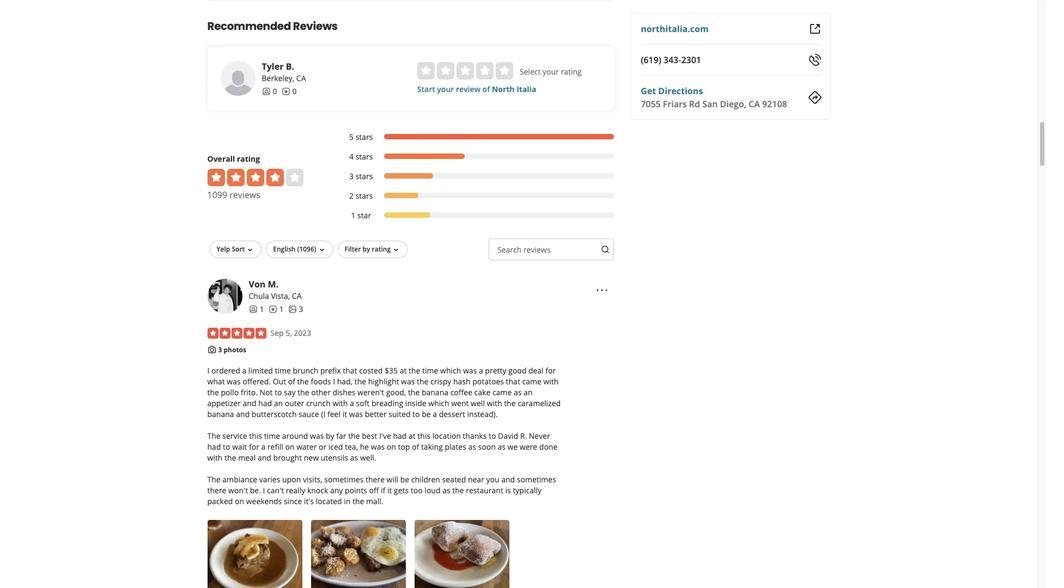 Task type: locate. For each thing, give the bounding box(es) containing it.
16 chevron down v2 image inside english (1096) dropdown button
[[318, 246, 326, 254]]

utensils
[[321, 453, 348, 463]]

reviews down "4 star rating" image
[[230, 189, 260, 201]]

tyler b. berkeley, ca
[[262, 60, 306, 83]]

friends element
[[262, 86, 277, 97], [249, 304, 264, 315]]

1 horizontal spatial 16 chevron down v2 image
[[392, 246, 401, 254]]

1 horizontal spatial reviews
[[524, 245, 551, 255]]

3 up 2
[[349, 171, 354, 181]]

1 left 16 photos v2
[[279, 304, 284, 314]]

ca inside tyler b. berkeley, ca
[[296, 73, 306, 83]]

1 vertical spatial be
[[401, 475, 409, 485]]

0 horizontal spatial by
[[326, 431, 335, 442]]

2 horizontal spatial 3
[[349, 171, 354, 181]]

0 horizontal spatial reviews
[[230, 189, 260, 201]]

0 horizontal spatial 0
[[273, 86, 277, 96]]

time up crispy
[[422, 366, 438, 376]]

friends element containing 0
[[262, 86, 277, 97]]

time up refill
[[264, 431, 280, 442]]

1099 reviews
[[207, 189, 260, 201]]

photo of von m. image
[[207, 279, 242, 314]]

1 horizontal spatial banana
[[422, 388, 449, 398]]

had up top
[[393, 431, 407, 442]]

get directions link
[[641, 85, 703, 97]]

0 horizontal spatial had
[[207, 442, 221, 453]]

2 vertical spatial of
[[412, 442, 419, 453]]

the up packed
[[207, 475, 221, 485]]

the right say
[[298, 388, 309, 398]]

friends element for tyler b.
[[262, 86, 277, 97]]

by left far
[[326, 431, 335, 442]]

vista,
[[271, 291, 290, 301]]

rating for filter by rating
[[372, 245, 391, 254]]

friends element down berkeley, at the left of page
[[262, 86, 277, 97]]

0 vertical spatial reviews element
[[282, 86, 297, 97]]

rating right select
[[561, 66, 582, 77]]

0 vertical spatial be
[[422, 410, 431, 420]]

1 horizontal spatial there
[[366, 475, 385, 485]]

far
[[336, 431, 346, 442]]

16 review v2 image for b.
[[282, 87, 290, 96]]

1 horizontal spatial 0
[[292, 86, 297, 96]]

instead).
[[467, 410, 498, 420]]

was up or
[[310, 431, 324, 442]]

16 chevron down v2 image for filter by rating
[[392, 246, 401, 254]]

was up pollo
[[227, 377, 241, 387]]

be up gets
[[401, 475, 409, 485]]

i left had,
[[333, 377, 335, 387]]

of right top
[[412, 442, 419, 453]]

for right deal
[[546, 366, 556, 376]]

1 horizontal spatial by
[[363, 245, 370, 254]]

the up inside
[[408, 388, 420, 398]]

stars
[[356, 132, 373, 142], [356, 151, 373, 162], [356, 171, 373, 181], [356, 191, 373, 201]]

1 vertical spatial 16 review v2 image
[[268, 305, 277, 314]]

it right if
[[388, 486, 392, 496]]

for inside the service this time around was by far the best i've had at this location thanks to david r. never had to wait for a refill on water or iced tea, he was on top of taking plates as soon as we were done with the meal and brought new utensils as well.
[[249, 442, 259, 453]]

2 vertical spatial had
[[207, 442, 221, 453]]

4 stars from the top
[[356, 191, 373, 201]]

1 horizontal spatial it
[[388, 486, 392, 496]]

came
[[522, 377, 542, 387], [493, 388, 512, 398]]

to left wait
[[223, 442, 230, 453]]

3 inside photos element
[[299, 304, 303, 314]]

0 horizontal spatial for
[[249, 442, 259, 453]]

which up crispy
[[440, 366, 461, 376]]

1 horizontal spatial for
[[546, 366, 556, 376]]

1 horizontal spatial that
[[506, 377, 520, 387]]

reviews element containing 0
[[282, 86, 297, 97]]

1 horizontal spatial had
[[258, 399, 272, 409]]

1 horizontal spatial came
[[522, 377, 542, 387]]

0 vertical spatial it
[[343, 410, 347, 420]]

1 vertical spatial banana
[[207, 410, 234, 420]]

banana
[[422, 388, 449, 398], [207, 410, 234, 420]]

stars for 2 stars
[[356, 191, 373, 201]]

16 chevron down v2 image right filter by rating
[[392, 246, 401, 254]]

ca right berkeley, at the left of page
[[296, 73, 306, 83]]

1 left 'star'
[[351, 210, 356, 221]]

2 horizontal spatial had
[[393, 431, 407, 442]]

1 horizontal spatial an
[[524, 388, 533, 398]]

0 horizontal spatial that
[[343, 366, 357, 376]]

costed
[[359, 366, 383, 376]]

your right select
[[543, 66, 559, 77]]

water
[[297, 442, 317, 453]]

we
[[508, 442, 518, 453]]

deal
[[529, 366, 544, 376]]

16 review v2 image down the vista,
[[268, 305, 277, 314]]

dessert
[[439, 410, 465, 420]]

as left 'we'
[[498, 442, 506, 453]]

friars
[[663, 98, 687, 110]]

16 chevron down v2 image inside the filter by rating dropdown button
[[392, 246, 401, 254]]

is
[[506, 486, 511, 496]]

you
[[486, 475, 500, 485]]

a left soft at the bottom of the page
[[350, 399, 354, 409]]

your for start
[[437, 84, 454, 94]]

reviews for search reviews
[[524, 245, 551, 255]]

2 16 chevron down v2 image from the left
[[392, 246, 401, 254]]

von m. chula vista, ca
[[249, 278, 302, 301]]

1 vertical spatial reviews element
[[268, 304, 284, 315]]

3 right 16 photos v2
[[299, 304, 303, 314]]

by right filter
[[363, 245, 370, 254]]

3 stars from the top
[[356, 171, 373, 181]]

1 vertical spatial an
[[274, 399, 283, 409]]

san
[[703, 98, 718, 110]]

16 chevron down v2 image
[[318, 246, 326, 254], [392, 246, 401, 254]]

0 horizontal spatial there
[[207, 486, 226, 496]]

rating element
[[417, 62, 513, 80]]

1 vertical spatial your
[[437, 84, 454, 94]]

0 vertical spatial an
[[524, 388, 533, 398]]

your for select
[[543, 66, 559, 77]]

this up taking at the bottom left of the page
[[418, 431, 431, 442]]

  text field inside the recommended reviews element
[[489, 239, 614, 260]]

2 the from the top
[[207, 475, 221, 485]]

the right $35
[[409, 366, 420, 376]]

1099
[[207, 189, 227, 201]]

search image
[[601, 245, 610, 254]]

0 vertical spatial had
[[258, 399, 272, 409]]

better
[[365, 410, 387, 420]]

1 horizontal spatial this
[[418, 431, 431, 442]]

filter reviews by 4 stars rating element
[[338, 151, 614, 162]]

0 for b.'s 16 review v2 image
[[292, 86, 297, 96]]

2 0 from the left
[[292, 86, 297, 96]]

stars up 2 stars on the left top of page
[[356, 171, 373, 181]]

0 vertical spatial which
[[440, 366, 461, 376]]

None radio
[[437, 62, 455, 80], [457, 62, 474, 80], [476, 62, 494, 80], [496, 62, 513, 80], [437, 62, 455, 80], [457, 62, 474, 80], [476, 62, 494, 80], [496, 62, 513, 80]]

friends element containing 1
[[249, 304, 264, 315]]

0 vertical spatial banana
[[422, 388, 449, 398]]

the inside 'the ambiance varies upon visits, sometimes there will be children seated near you and sometimes there won't be. i can't really knock any points off if it gets too loud as the restaurant is typically packed on weekends since it's located in the mall.'
[[207, 475, 221, 485]]

1 vertical spatial 3
[[299, 304, 303, 314]]

your right start
[[437, 84, 454, 94]]

stars right 2
[[356, 191, 373, 201]]

that down good
[[506, 377, 520, 387]]

sometimes
[[325, 475, 364, 485], [517, 475, 556, 485]]

as down "seated"
[[443, 486, 451, 496]]

0 vertical spatial of
[[483, 84, 490, 94]]

overall rating
[[207, 154, 260, 164]]

3 right 16 camera v2 icon
[[218, 346, 222, 355]]

0 horizontal spatial 16 review v2 image
[[268, 305, 277, 314]]

16 review v2 image
[[282, 87, 290, 96], [268, 305, 277, 314]]

0 vertical spatial 16 review v2 image
[[282, 87, 290, 96]]

banana down appetizer
[[207, 410, 234, 420]]

0 vertical spatial at
[[400, 366, 407, 376]]

2 vertical spatial 3
[[218, 346, 222, 355]]

0 horizontal spatial this
[[249, 431, 262, 442]]

reviews element down berkeley, at the left of page
[[282, 86, 297, 97]]

recommended
[[207, 18, 291, 34]]

None radio
[[417, 62, 435, 80]]

he
[[360, 442, 369, 453]]

this right service
[[249, 431, 262, 442]]

0 vertical spatial reviews
[[230, 189, 260, 201]]

there up packed
[[207, 486, 226, 496]]

1 vertical spatial for
[[249, 442, 259, 453]]

1 vertical spatial at
[[409, 431, 416, 442]]

3 stars
[[349, 171, 373, 181]]

0 horizontal spatial sometimes
[[325, 475, 364, 485]]

16 review v2 image down berkeley, at the left of page
[[282, 87, 290, 96]]

prefix
[[320, 366, 341, 376]]

mall.
[[366, 497, 384, 507]]

friends element down the chula
[[249, 304, 264, 315]]

directions
[[659, 85, 703, 97]]

photos element
[[288, 304, 303, 315]]

a left dessert
[[433, 410, 437, 420]]

2 stars from the top
[[356, 151, 373, 162]]

be down inside
[[422, 410, 431, 420]]

3
[[349, 171, 354, 181], [299, 304, 303, 314], [218, 346, 222, 355]]

2 horizontal spatial i
[[333, 377, 335, 387]]

offered.
[[243, 377, 271, 387]]

other
[[311, 388, 331, 398]]

caramelized
[[518, 399, 561, 409]]

italia
[[517, 84, 537, 94]]

of up say
[[288, 377, 295, 387]]

the inside the service this time around was by far the best i've had at this location thanks to david r. never had to wait for a refill on water or iced tea, he was on top of taking plates as soon as we were done with the meal and brought new utensils as well.
[[207, 431, 221, 442]]

and down refill
[[258, 453, 271, 463]]

1 horizontal spatial on
[[285, 442, 295, 453]]

ca
[[296, 73, 306, 83], [749, 98, 760, 110], [292, 291, 302, 301]]

weekends
[[246, 497, 282, 507]]

1 vertical spatial reviews
[[524, 245, 551, 255]]

david
[[498, 431, 518, 442]]

that
[[343, 366, 357, 376], [506, 377, 520, 387]]

1 0 from the left
[[273, 86, 277, 96]]

ca left 92108
[[749, 98, 760, 110]]

0 vertical spatial your
[[543, 66, 559, 77]]

rating right filter
[[372, 245, 391, 254]]

as
[[514, 388, 522, 398], [468, 442, 476, 453], [498, 442, 506, 453], [350, 453, 358, 463], [443, 486, 451, 496]]

around
[[282, 431, 308, 442]]

1 vertical spatial 16 friends v2 image
[[249, 305, 258, 314]]

tyler
[[262, 60, 284, 72]]

be
[[422, 410, 431, 420], [401, 475, 409, 485]]

at right $35
[[400, 366, 407, 376]]

(i
[[321, 410, 326, 420]]

was down soft at the bottom of the page
[[349, 410, 363, 420]]

as down good
[[514, 388, 522, 398]]

1 star
[[351, 210, 371, 221]]

4 star rating image
[[207, 169, 303, 186]]

weren't
[[358, 388, 384, 398]]

reviews element containing 1
[[268, 304, 284, 315]]

crispy
[[431, 377, 452, 387]]

1 vertical spatial by
[[326, 431, 335, 442]]

0 horizontal spatial 16 friends v2 image
[[249, 305, 258, 314]]

1 inside reviews element
[[279, 304, 284, 314]]

points
[[345, 486, 367, 496]]

(1096)
[[297, 245, 316, 254]]

16 friends v2 image down the chula
[[249, 305, 258, 314]]

of left 'north'
[[483, 84, 490, 94]]

0 horizontal spatial at
[[400, 366, 407, 376]]

1 inside "element"
[[351, 210, 356, 221]]

on up brought
[[285, 442, 295, 453]]

0 vertical spatial by
[[363, 245, 370, 254]]

and
[[243, 399, 256, 409], [236, 410, 250, 420], [258, 453, 271, 463], [502, 475, 515, 485]]

tea,
[[345, 442, 358, 453]]

on down won't
[[235, 497, 244, 507]]

photos
[[224, 346, 246, 355]]

menu image
[[596, 284, 609, 297]]

0 horizontal spatial 3
[[218, 346, 222, 355]]

recommended reviews
[[207, 18, 338, 34]]

1 horizontal spatial 1
[[279, 304, 284, 314]]

1 vertical spatial ca
[[749, 98, 760, 110]]

by inside the service this time around was by far the best i've had at this location thanks to david r. never had to wait for a refill on water or iced tea, he was on top of taking plates as soon as we were done with the meal and brought new utensils as well.
[[326, 431, 335, 442]]

suited
[[389, 410, 411, 420]]

1 horizontal spatial 16 review v2 image
[[282, 87, 290, 96]]

von
[[249, 278, 266, 290]]

0 vertical spatial for
[[546, 366, 556, 376]]

2 horizontal spatial rating
[[561, 66, 582, 77]]

1 vertical spatial the
[[207, 475, 221, 485]]

2 horizontal spatial 1
[[351, 210, 356, 221]]

i inside 'the ambiance varies upon visits, sometimes there will be children seated near you and sometimes there won't be. i can't really knock any points off if it gets too loud as the restaurant is typically packed on weekends since it's located in the mall.'
[[263, 486, 265, 496]]

0 horizontal spatial your
[[437, 84, 454, 94]]

dishes
[[333, 388, 356, 398]]

refill
[[268, 442, 283, 453]]

1 horizontal spatial sometimes
[[517, 475, 556, 485]]

yelp sort
[[217, 245, 245, 254]]

0 vertical spatial friends element
[[262, 86, 277, 97]]

rating inside dropdown button
[[372, 245, 391, 254]]

filter reviews by 3 stars rating element
[[338, 171, 614, 182]]

stars right the 5
[[356, 132, 373, 142]]

any
[[330, 486, 343, 496]]

it inside 'the ambiance varies upon visits, sometimes there will be children seated near you and sometimes there won't be. i can't really knock any points off if it gets too loud as the restaurant is typically packed on weekends since it's located in the mall.'
[[388, 486, 392, 496]]

0 horizontal spatial i
[[207, 366, 210, 376]]

1 horizontal spatial 3
[[299, 304, 303, 314]]

search reviews
[[498, 245, 551, 255]]

it right feel
[[343, 410, 347, 420]]

1 down the chula
[[260, 304, 264, 314]]

rd
[[689, 98, 700, 110]]

the down wait
[[225, 453, 236, 463]]

reviews
[[230, 189, 260, 201], [524, 245, 551, 255]]

reviews element
[[282, 86, 297, 97], [268, 304, 284, 315]]

1 16 chevron down v2 image from the left
[[318, 246, 326, 254]]

0 horizontal spatial on
[[235, 497, 244, 507]]

inside
[[405, 399, 427, 409]]

an up caramelized
[[524, 388, 533, 398]]

0 vertical spatial that
[[343, 366, 357, 376]]

had
[[258, 399, 272, 409], [393, 431, 407, 442], [207, 442, 221, 453]]

1 for reviews element containing 1
[[279, 304, 284, 314]]

16 photos v2 image
[[288, 305, 297, 314]]

1 horizontal spatial your
[[543, 66, 559, 77]]

the for the ambiance varies upon visits, sometimes there will be children seated near you and sometimes there won't be. i can't really knock any points off if it gets too loud as the restaurant is typically packed on weekends since it's located in the mall.
[[207, 475, 221, 485]]

3 for 3 photos
[[218, 346, 222, 355]]

appetizer
[[207, 399, 241, 409]]

came down deal
[[522, 377, 542, 387]]

16 friends v2 image
[[262, 87, 271, 96], [249, 305, 258, 314]]

2 vertical spatial ca
[[292, 291, 302, 301]]

brunch
[[293, 366, 318, 376]]

near
[[468, 475, 485, 485]]

16 chevron down v2 image right (1096)
[[318, 246, 326, 254]]

16 friends v2 image down berkeley, at the left of page
[[262, 87, 271, 96]]

  text field
[[489, 239, 614, 260]]

2 vertical spatial i
[[263, 486, 265, 496]]

1 the from the top
[[207, 431, 221, 442]]

2 vertical spatial rating
[[372, 245, 391, 254]]

banana down crispy
[[422, 388, 449, 398]]

the left service
[[207, 431, 221, 442]]

1 horizontal spatial at
[[409, 431, 416, 442]]

really
[[286, 486, 305, 496]]

16 chevron down v2 image for english (1096)
[[318, 246, 326, 254]]

1 vertical spatial that
[[506, 377, 520, 387]]

1 horizontal spatial i
[[263, 486, 265, 496]]

and inside the service this time around was by far the best i've had at this location thanks to david r. never had to wait for a refill on water or iced tea, he was on top of taking plates as soon as we were done with the meal and brought new utensils as well.
[[258, 453, 271, 463]]

b.
[[286, 60, 294, 72]]

ca inside von m. chula vista, ca
[[292, 291, 302, 301]]

0 vertical spatial i
[[207, 366, 210, 376]]

sep
[[271, 328, 284, 338]]

0 horizontal spatial an
[[274, 399, 283, 409]]

1 horizontal spatial of
[[412, 442, 419, 453]]

1 for 'friends' element containing 1
[[260, 304, 264, 314]]

1 vertical spatial came
[[493, 388, 512, 398]]

0 horizontal spatial it
[[343, 410, 347, 420]]

1 horizontal spatial be
[[422, 410, 431, 420]]

1 inside 'friends' element
[[260, 304, 264, 314]]

upon
[[282, 475, 301, 485]]

restaurant
[[466, 486, 504, 496]]

1 sometimes from the left
[[325, 475, 364, 485]]

had left wait
[[207, 442, 221, 453]]

0 horizontal spatial 16 chevron down v2 image
[[318, 246, 326, 254]]

0 horizontal spatial of
[[288, 377, 295, 387]]

was
[[463, 366, 477, 376], [227, 377, 241, 387], [401, 377, 415, 387], [349, 410, 363, 420], [310, 431, 324, 442], [371, 442, 385, 453]]

there up off
[[366, 475, 385, 485]]

with down service
[[207, 453, 223, 463]]

0 vertical spatial ca
[[296, 73, 306, 83]]

16 chevron down v2 image
[[246, 246, 255, 254]]

stars right 4
[[356, 151, 373, 162]]

at up top
[[409, 431, 416, 442]]

0 vertical spatial came
[[522, 377, 542, 387]]

ca inside get directions 7055 friars rd san diego, ca 92108
[[749, 98, 760, 110]]

northitalia.com
[[641, 23, 709, 35]]

ca up photos element
[[292, 291, 302, 301]]

had,
[[337, 377, 353, 387]]

rating up "4 star rating" image
[[237, 154, 260, 164]]

sometimes up typically
[[517, 475, 556, 485]]

1 stars from the top
[[356, 132, 373, 142]]

by
[[363, 245, 370, 254], [326, 431, 335, 442]]

and up is
[[502, 475, 515, 485]]

1 vertical spatial friends element
[[249, 304, 264, 315]]

0 vertical spatial 3
[[349, 171, 354, 181]]

sometimes up any at the bottom
[[325, 475, 364, 485]]

the right in
[[353, 497, 364, 507]]



Task type: describe. For each thing, give the bounding box(es) containing it.
be inside i ordered a limited time brunch prefix that costed $35 at the time which was a pretty good deal for what was offered. out of the foods i had, the highlight was the crispy hash potatoes that came with the pollo frito. not to say the other dishes weren't good, the banana coffee cake came as an appetizer and had an outer crunch with a soft breading inside which went well with the caramelized banana and butterscotch sauce (i feel it was better suited to be a dessert instead).
[[422, 410, 431, 420]]

to down inside
[[413, 410, 420, 420]]

2
[[349, 191, 354, 201]]

5 stars
[[349, 132, 373, 142]]

went
[[451, 399, 469, 409]]

in
[[344, 497, 351, 507]]

with inside the service this time around was by far the best i've had at this location thanks to david r. never had to wait for a refill on water or iced tea, he was on top of taking plates as soon as we were done with the meal and brought new utensils as well.
[[207, 453, 223, 463]]

filter reviews by 2 stars rating element
[[338, 191, 614, 202]]

never
[[529, 431, 550, 442]]

wait
[[232, 442, 247, 453]]

foods
[[311, 377, 331, 387]]

start
[[417, 84, 435, 94]]

stars for 3 stars
[[356, 171, 373, 181]]

0 vertical spatial there
[[366, 475, 385, 485]]

off
[[369, 486, 379, 496]]

were
[[520, 442, 538, 453]]

won't
[[228, 486, 248, 496]]

breading
[[372, 399, 403, 409]]

photo of tyler b. image
[[220, 61, 255, 96]]

92108
[[763, 98, 787, 110]]

of inside the service this time around was by far the best i've had at this location thanks to david r. never had to wait for a refill on water or iced tea, he was on top of taking plates as soon as we were done with the meal and brought new utensils as well.
[[412, 442, 419, 453]]

will
[[387, 475, 399, 485]]

filter reviews by 5 stars rating element
[[338, 132, 614, 143]]

time inside the service this time around was by far the best i've had at this location thanks to david r. never had to wait for a refill on water or iced tea, he was on top of taking plates as soon as we were done with the meal and brought new utensils as well.
[[264, 431, 280, 442]]

select your rating
[[520, 66, 582, 77]]

loud
[[425, 486, 441, 496]]

get directions 7055 friars rd san diego, ca 92108
[[641, 85, 787, 110]]

2 this from the left
[[418, 431, 431, 442]]

search
[[498, 245, 522, 255]]

be inside 'the ambiance varies upon visits, sometimes there will be children seated near you and sometimes there won't be. i can't really knock any points off if it gets too loud as the restaurant is typically packed on weekends since it's located in the mall.'
[[401, 475, 409, 485]]

time up out
[[275, 366, 291, 376]]

the down "seated"
[[453, 486, 464, 496]]

to up soon in the bottom left of the page
[[489, 431, 496, 442]]

(619) 343-2301
[[641, 54, 702, 66]]

the left crispy
[[417, 377, 429, 387]]

stars for 4 stars
[[356, 151, 373, 162]]

knock
[[307, 486, 328, 496]]

the service this time around was by far the best i've had at this location thanks to david r. never had to wait for a refill on water or iced tea, he was on top of taking plates as soon as we were done with the meal and brought new utensils as well.
[[207, 431, 558, 463]]

24 directions v2 image
[[809, 91, 822, 104]]

3 for 3
[[299, 304, 303, 314]]

friends element for von m.
[[249, 304, 264, 315]]

gets
[[394, 486, 409, 496]]

4 stars
[[349, 151, 373, 162]]

a inside the service this time around was by far the best i've had at this location thanks to david r. never had to wait for a refill on water or iced tea, he was on top of taking plates as soon as we were done with the meal and brought new utensils as well.
[[261, 442, 266, 453]]

varies
[[259, 475, 280, 485]]

r.
[[520, 431, 527, 442]]

i've
[[379, 431, 391, 442]]

was up the good,
[[401, 377, 415, 387]]

(no rating) image
[[417, 62, 513, 80]]

4
[[349, 151, 354, 162]]

as down thanks
[[468, 442, 476, 453]]

$35
[[385, 366, 398, 376]]

was up hash in the bottom left of the page
[[463, 366, 477, 376]]

and down appetizer
[[236, 410, 250, 420]]

filter reviews by 1 star rating element
[[338, 210, 614, 221]]

say
[[284, 388, 296, 398]]

select
[[520, 66, 541, 77]]

well
[[471, 399, 485, 409]]

it inside i ordered a limited time brunch prefix that costed $35 at the time which was a pretty good deal for what was offered. out of the foods i had, the highlight was the crispy hash potatoes that came with the pollo frito. not to say the other dishes weren't good, the banana coffee cake came as an appetizer and had an outer crunch with a soft breading inside which went well with the caramelized banana and butterscotch sauce (i feel it was better suited to be a dessert instead).
[[343, 410, 347, 420]]

1 vertical spatial i
[[333, 377, 335, 387]]

had inside i ordered a limited time brunch prefix that costed $35 at the time which was a pretty good deal for what was offered. out of the foods i had, the highlight was the crispy hash potatoes that came with the pollo frito. not to say the other dishes weren't good, the banana coffee cake came as an appetizer and had an outer crunch with a soft breading inside which went well with the caramelized banana and butterscotch sauce (i feel it was better suited to be a dessert instead).
[[258, 399, 272, 409]]

the up tea,
[[348, 431, 360, 442]]

tyler b. link
[[262, 60, 294, 72]]

limited
[[248, 366, 273, 376]]

get
[[641, 85, 656, 97]]

1 vertical spatial there
[[207, 486, 226, 496]]

reviews for 1099 reviews
[[230, 189, 260, 201]]

if
[[381, 486, 386, 496]]

of inside i ordered a limited time brunch prefix that costed $35 at the time which was a pretty good deal for what was offered. out of the foods i had, the highlight was the crispy hash potatoes that came with the pollo frito. not to say the other dishes weren't good, the banana coffee cake came as an appetizer and had an outer crunch with a soft breading inside which went well with the caramelized banana and butterscotch sauce (i feel it was better suited to be a dessert instead).
[[288, 377, 295, 387]]

sauce
[[299, 410, 319, 420]]

typically
[[513, 486, 542, 496]]

2 horizontal spatial of
[[483, 84, 490, 94]]

i ordered a limited time brunch prefix that costed $35 at the time which was a pretty good deal for what was offered. out of the foods i had, the highlight was the crispy hash potatoes that came with the pollo frito. not to say the other dishes weren't good, the banana coffee cake came as an appetizer and had an outer crunch with a soft breading inside which went well with the caramelized banana and butterscotch sauce (i feel it was better suited to be a dessert instead).
[[207, 366, 561, 420]]

meal
[[238, 453, 256, 463]]

a left limited
[[242, 366, 247, 376]]

the up weren't
[[355, 377, 366, 387]]

packed
[[207, 497, 233, 507]]

with up the instead).
[[487, 399, 502, 409]]

0 horizontal spatial banana
[[207, 410, 234, 420]]

done
[[540, 442, 558, 453]]

the down brunch
[[297, 377, 309, 387]]

on inside 'the ambiance varies upon visits, sometimes there will be children seated near you and sometimes there won't be. i can't really knock any points off if it gets too loud as the restaurant is typically packed on weekends since it's located in the mall.'
[[235, 497, 244, 507]]

24 external link v2 image
[[809, 22, 822, 35]]

coffee
[[451, 388, 473, 398]]

reviews element for m.
[[268, 304, 284, 315]]

by inside the filter by rating dropdown button
[[363, 245, 370, 254]]

northitalia.com link
[[641, 23, 709, 35]]

3 for 3 stars
[[349, 171, 354, 181]]

with down deal
[[544, 377, 559, 387]]

sep 5, 2023
[[271, 328, 311, 338]]

north
[[492, 84, 515, 94]]

7055
[[641, 98, 661, 110]]

16 review v2 image for m.
[[268, 305, 277, 314]]

none radio inside the recommended reviews element
[[417, 62, 435, 80]]

can't
[[267, 486, 284, 496]]

chula
[[249, 291, 269, 301]]

visits,
[[303, 475, 323, 485]]

reviews element for b.
[[282, 86, 297, 97]]

to down out
[[275, 388, 282, 398]]

von m. link
[[249, 278, 279, 290]]

as inside i ordered a limited time brunch prefix that costed $35 at the time which was a pretty good deal for what was offered. out of the foods i had, the highlight was the crispy hash potatoes that came with the pollo frito. not to say the other dishes weren't good, the banana coffee cake came as an appetizer and had an outer crunch with a soft breading inside which went well with the caramelized banana and butterscotch sauce (i feel it was better suited to be a dessert instead).
[[514, 388, 522, 398]]

and inside 'the ambiance varies upon visits, sometimes there will be children seated near you and sometimes there won't be. i can't really knock any points off if it gets too loud as the restaurant is typically packed on weekends since it's located in the mall.'
[[502, 475, 515, 485]]

0 for the 16 friends v2 'image' related to tyler
[[273, 86, 277, 96]]

a up the potatoes
[[479, 366, 483, 376]]

the down what
[[207, 388, 219, 398]]

as down tea,
[[350, 453, 358, 463]]

iced
[[329, 442, 343, 453]]

343-
[[664, 54, 682, 66]]

2 sometimes from the left
[[517, 475, 556, 485]]

at inside the service this time around was by far the best i've had at this location thanks to david r. never had to wait for a refill on water or iced tea, he was on top of taking plates as soon as we were done with the meal and brought new utensils as well.
[[409, 431, 416, 442]]

seated
[[442, 475, 466, 485]]

16 camera v2 image
[[207, 345, 216, 354]]

the for the service this time around was by far the best i've had at this location thanks to david r. never had to wait for a refill on water or iced tea, he was on top of taking plates as soon as we were done with the meal and brought new utensils as well.
[[207, 431, 221, 442]]

(619)
[[641, 54, 662, 66]]

review
[[456, 84, 481, 94]]

16 friends v2 image for tyler
[[262, 87, 271, 96]]

rating for select your rating
[[561, 66, 582, 77]]

english (1096) button
[[266, 241, 333, 258]]

plates
[[445, 442, 467, 453]]

16 friends v2 image for von
[[249, 305, 258, 314]]

ordered
[[212, 366, 240, 376]]

recommended reviews element
[[173, 0, 649, 589]]

star
[[358, 210, 371, 221]]

thanks
[[463, 431, 487, 442]]

5 star rating image
[[207, 328, 266, 339]]

sort
[[232, 245, 245, 254]]

1 vertical spatial had
[[393, 431, 407, 442]]

overall
[[207, 154, 235, 164]]

was down i've
[[371, 442, 385, 453]]

the left caramelized
[[504, 399, 516, 409]]

best
[[362, 431, 377, 442]]

cake
[[475, 388, 491, 398]]

0 horizontal spatial rating
[[237, 154, 260, 164]]

0 horizontal spatial came
[[493, 388, 512, 398]]

as inside 'the ambiance varies upon visits, sometimes there will be children seated near you and sometimes there won't be. i can't really knock any points off if it gets too loud as the restaurant is typically packed on weekends since it's located in the mall.'
[[443, 486, 451, 496]]

5
[[349, 132, 354, 142]]

24 phone v2 image
[[809, 53, 822, 67]]

with down dishes
[[333, 399, 348, 409]]

frito.
[[241, 388, 258, 398]]

and down frito.
[[243, 399, 256, 409]]

m.
[[268, 278, 279, 290]]

filter
[[345, 245, 361, 254]]

for inside i ordered a limited time brunch prefix that costed $35 at the time which was a pretty good deal for what was offered. out of the foods i had, the highlight was the crispy hash potatoes that came with the pollo frito. not to say the other dishes weren't good, the banana coffee cake came as an appetizer and had an outer crunch with a soft breading inside which went well with the caramelized banana and butterscotch sauce (i feel it was better suited to be a dessert instead).
[[546, 366, 556, 376]]

stars for 5 stars
[[356, 132, 373, 142]]

at inside i ordered a limited time brunch prefix that costed $35 at the time which was a pretty good deal for what was offered. out of the foods i had, the highlight was the crispy hash potatoes that came with the pollo frito. not to say the other dishes weren't good, the banana coffee cake came as an appetizer and had an outer crunch with a soft breading inside which went well with the caramelized banana and butterscotch sauce (i feel it was better suited to be a dessert instead).
[[400, 366, 407, 376]]

2 stars
[[349, 191, 373, 201]]

potatoes
[[473, 377, 504, 387]]

1 this from the left
[[249, 431, 262, 442]]

the ambiance varies upon visits, sometimes there will be children seated near you and sometimes there won't be. i can't really knock any points off if it gets too loud as the restaurant is typically packed on weekends since it's located in the mall.
[[207, 475, 556, 507]]

1 vertical spatial which
[[429, 399, 449, 409]]

children
[[411, 475, 440, 485]]

2 horizontal spatial on
[[387, 442, 396, 453]]



Task type: vqa. For each thing, say whether or not it's contained in the screenshot.
Support inside Yelp Project Cost Guides Collections Talk Events Yelp Blog Support Yelp Mobile Developers RSS
no



